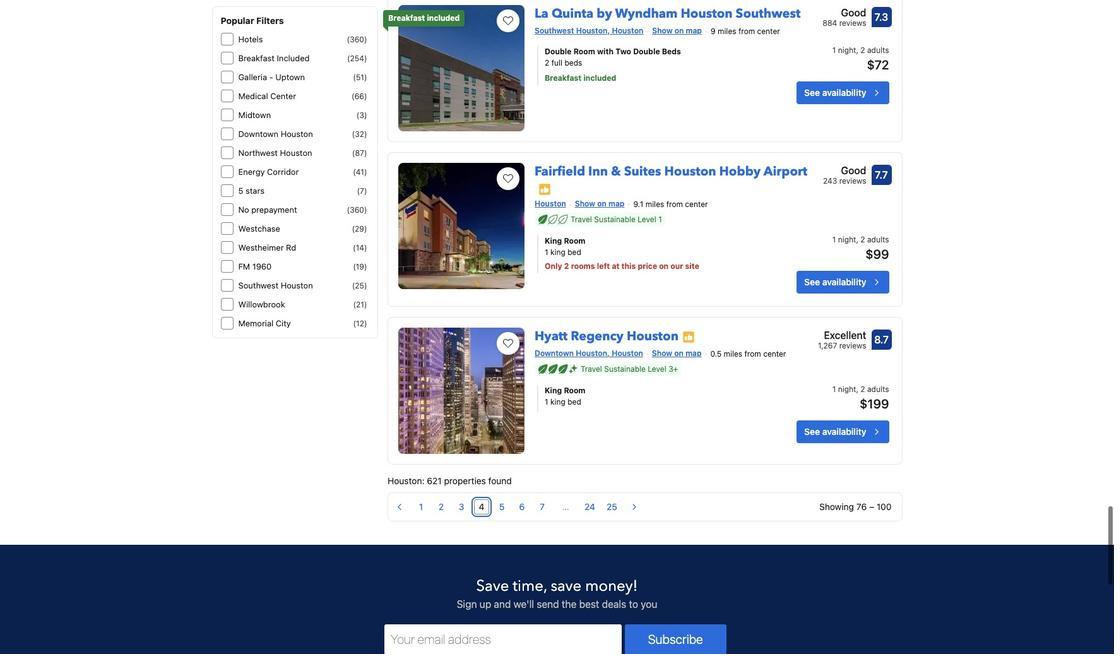 Task type: describe. For each thing, give the bounding box(es) containing it.
memorial city
[[238, 318, 291, 328]]

fairfield inn & suites houston hobby airport link
[[535, 157, 808, 179]]

night for fairfield inn & suites houston hobby airport
[[838, 234, 856, 244]]

(29)
[[352, 224, 367, 234]]

king room 1 king bed
[[545, 385, 586, 406]]

see for hyatt regency houston
[[805, 426, 820, 436]]

included inside double room with two double beds 2 full beds breakfast included
[[584, 73, 617, 82]]

from for hyatt regency houston
[[745, 349, 761, 358]]

center for fairfield inn & suites houston hobby airport
[[685, 199, 708, 209]]

(254)
[[347, 54, 367, 63]]

full
[[552, 57, 563, 67]]

breakfast for breakfast included
[[388, 13, 425, 22]]

level for houston
[[648, 364, 667, 373]]

(12)
[[353, 319, 367, 328]]

(51)
[[353, 73, 367, 82]]

with
[[597, 46, 614, 56]]

884
[[823, 18, 837, 27]]

two
[[616, 46, 631, 56]]

this property is part of our preferred partner program. it's committed to providing excellent service and good value. it'll pay us a higher commission if you make a booking. image for fairfield inn & suites houston hobby airport
[[539, 183, 551, 195]]

la
[[535, 4, 549, 22]]

$199
[[860, 396, 889, 410]]

see availability for fairfield inn & suites houston hobby airport
[[805, 276, 867, 287]]

and
[[494, 598, 511, 609]]

reviews for hyatt regency houston
[[840, 340, 867, 350]]

la quinta by wyndham houston southwest image
[[398, 4, 525, 131]]

best
[[579, 598, 600, 609]]

7 button
[[535, 499, 550, 514]]

$72
[[867, 57, 889, 71]]

2 inside double room with two double beds 2 full beds breakfast included
[[545, 57, 550, 67]]

(7)
[[357, 186, 367, 196]]

rooms
[[571, 261, 595, 270]]

scored 8.7 element
[[872, 329, 892, 349]]

galleria - uptown
[[238, 72, 305, 82]]

double room with two double beds 2 full beds breakfast included
[[545, 46, 681, 82]]

$99
[[866, 246, 889, 261]]

25 button
[[604, 499, 621, 514]]

0 vertical spatial miles
[[718, 26, 737, 35]]

…
[[562, 501, 569, 512]]

regency
[[571, 327, 624, 344]]

see for fairfield inn & suites houston hobby airport
[[805, 276, 820, 287]]

76
[[857, 501, 867, 512]]

king for hyatt
[[551, 397, 566, 406]]

on for $72
[[675, 25, 684, 35]]

24 button
[[582, 499, 599, 514]]

9.1
[[634, 199, 644, 209]]

hyatt
[[535, 327, 568, 344]]

save
[[551, 575, 582, 596]]

7.3
[[875, 11, 889, 22]]

8.7
[[875, 334, 889, 345]]

see availability link for fairfield inn & suites houston hobby airport
[[797, 270, 889, 293]]

5 button
[[494, 499, 510, 514]]

good 243 reviews
[[823, 164, 867, 185]]

save time, save money! sign up and we'll send the best deals to you
[[457, 575, 658, 609]]

1 inside the king room 1 king bed
[[545, 397, 548, 406]]

our
[[671, 261, 683, 270]]

we'll
[[514, 598, 534, 609]]

0 vertical spatial from
[[739, 26, 755, 35]]

southwest houston, houston
[[535, 25, 644, 35]]

good element for $72
[[823, 4, 867, 20]]

medical center
[[238, 91, 296, 101]]

6 button
[[515, 499, 530, 514]]

properties
[[444, 475, 486, 486]]

1 see from the top
[[805, 86, 820, 97]]

room for regency
[[564, 385, 586, 395]]

showing 76 – 100
[[820, 501, 892, 512]]

city
[[276, 318, 291, 328]]

la quinta by wyndham houston southwest link
[[535, 0, 801, 22]]

popular
[[221, 15, 254, 26]]

availability for fairfield inn & suites houston hobby airport
[[823, 276, 867, 287]]

medical
[[238, 91, 268, 101]]

on for $99
[[597, 199, 607, 208]]

memorial
[[238, 318, 274, 328]]

, inside 1 night , 2 adults $72
[[856, 45, 859, 54]]

sustainable for &
[[594, 214, 636, 224]]

2 inside button
[[439, 501, 444, 512]]

breakfast inside double room with two double beds 2 full beds breakfast included
[[545, 73, 582, 82]]

king room link for &
[[545, 235, 758, 246]]

deals
[[602, 598, 627, 609]]

houston: 621 properties found
[[388, 475, 512, 486]]

hobby
[[720, 162, 761, 179]]

9
[[711, 26, 716, 35]]

southwest for southwest houston, houston
[[535, 25, 574, 35]]

galleria
[[238, 72, 267, 82]]

1 inside the 1 night , 2 adults $199
[[833, 384, 836, 393]]

this property is part of our preferred partner program. it's committed to providing excellent service and good value. it'll pay us a higher commission if you make a booking. image for hyatt regency houston
[[683, 330, 695, 343]]

see availability for hyatt regency houston
[[805, 426, 867, 436]]

subscribe button
[[625, 624, 727, 654]]

bed for fairfield
[[568, 247, 581, 257]]

2 double from the left
[[633, 46, 660, 56]]

2 inside king room 1 king bed only 2 rooms left at this price on our site
[[564, 261, 569, 270]]

uptown
[[276, 72, 305, 82]]

2 inside 1 night , 2 adults $72
[[861, 45, 865, 54]]

wyndham
[[615, 4, 678, 22]]

5 for 5 stars
[[238, 186, 243, 196]]

1960
[[252, 261, 272, 272]]

9 miles from center
[[711, 26, 780, 35]]

1 night , 2 adults $199
[[833, 384, 889, 410]]

1 inside king room 1 king bed only 2 rooms left at this price on our site
[[545, 247, 548, 257]]

the
[[562, 598, 577, 609]]

show on map for houston
[[652, 348, 702, 358]]

sustainable for houston
[[604, 364, 646, 373]]

1 button
[[414, 499, 429, 514]]

no
[[238, 205, 249, 215]]

this property is part of our preferred partner program. it's committed to providing excellent service and good value. it'll pay us a higher commission if you make a booking. image for fairfield inn & suites houston hobby airport
[[539, 183, 551, 195]]

travel sustainable level 3+
[[581, 364, 678, 373]]

reviews inside the good 884 reviews
[[840, 18, 867, 27]]

0 vertical spatial show
[[652, 25, 673, 35]]

0 vertical spatial show on map
[[652, 25, 702, 35]]

100
[[877, 501, 892, 512]]

page region
[[388, 492, 903, 521]]

0.5
[[711, 349, 722, 358]]

reviews for fairfield inn & suites houston hobby airport
[[840, 176, 867, 185]]

northwest
[[238, 148, 278, 158]]

southwest for southwest houston
[[238, 280, 279, 290]]

send
[[537, 598, 559, 609]]

(14)
[[353, 243, 367, 253]]

good for $99
[[841, 164, 867, 176]]

downtown for downtown houston, houston
[[535, 348, 574, 358]]

houston, for $199
[[576, 348, 610, 358]]

(360) for no prepayment
[[347, 205, 367, 215]]

center for hyatt regency houston
[[764, 349, 786, 358]]

prepayment
[[251, 205, 297, 215]]

beds
[[662, 46, 681, 56]]

(360) for hotels
[[347, 35, 367, 44]]

1 night , 2 adults $99
[[833, 234, 889, 261]]

midtown
[[238, 110, 271, 120]]

on for $199
[[675, 348, 684, 358]]

double room with two double beds link
[[545, 45, 758, 57]]

left
[[597, 261, 610, 270]]

travel sustainable level 1
[[571, 214, 662, 224]]

houston up the travel sustainable level 3+
[[612, 348, 643, 358]]

adults for hyatt regency houston
[[868, 384, 889, 393]]

up
[[480, 598, 491, 609]]

center
[[270, 91, 296, 101]]

miles for fairfield inn & suites houston hobby airport
[[646, 199, 664, 209]]

king for fairfield
[[551, 247, 566, 257]]

included
[[277, 53, 310, 63]]

miles for hyatt regency houston
[[724, 349, 743, 358]]

0 vertical spatial southwest
[[736, 4, 801, 22]]

scored 7.7 element
[[872, 164, 892, 184]]



Task type: vqa. For each thing, say whether or not it's contained in the screenshot.
the $1,154
no



Task type: locate. For each thing, give the bounding box(es) containing it.
site
[[685, 261, 700, 270]]

1 vertical spatial king room link
[[545, 385, 758, 396]]

room up rooms
[[564, 236, 586, 245]]

1 horizontal spatial this property is part of our preferred partner program. it's committed to providing excellent service and good value. it'll pay us a higher commission if you make a booking. image
[[683, 330, 695, 343]]

willowbrook
[[238, 299, 285, 309]]

(25)
[[352, 281, 367, 290]]

3 see availability link from the top
[[797, 420, 889, 443]]

2 good from the top
[[841, 164, 867, 176]]

1 availability from the top
[[823, 86, 867, 97]]

2 king from the top
[[551, 397, 566, 406]]

2 vertical spatial reviews
[[840, 340, 867, 350]]

1 inside 1 night , 2 adults $72
[[833, 45, 836, 54]]

king room 1 king bed only 2 rooms left at this price on our site
[[545, 236, 700, 270]]

good inside the good 884 reviews
[[841, 6, 867, 18]]

1 vertical spatial breakfast
[[238, 53, 275, 63]]

1 bed from the top
[[568, 247, 581, 257]]

1 vertical spatial adults
[[868, 234, 889, 244]]

1 vertical spatial (360)
[[347, 205, 367, 215]]

1 horizontal spatial 5
[[499, 501, 505, 512]]

2 vertical spatial see
[[805, 426, 820, 436]]

availability down the 1 night , 2 adults $199
[[823, 426, 867, 436]]

2 vertical spatial breakfast
[[545, 73, 582, 82]]

show on map
[[652, 25, 702, 35], [575, 199, 625, 208], [652, 348, 702, 358]]

1 reviews from the top
[[840, 18, 867, 27]]

sign
[[457, 598, 477, 609]]

0 vertical spatial adults
[[868, 45, 889, 54]]

1 horizontal spatial double
[[633, 46, 660, 56]]

king down downtown houston, houston on the bottom
[[551, 397, 566, 406]]

good inside good 243 reviews
[[841, 164, 867, 176]]

reviews right 884
[[840, 18, 867, 27]]

on left our
[[659, 261, 669, 270]]

see availability down 1 night , 2 adults $72
[[805, 86, 867, 97]]

1 vertical spatial miles
[[646, 199, 664, 209]]

room down downtown houston, houston on the bottom
[[564, 385, 586, 395]]

(360) up (29)
[[347, 205, 367, 215]]

houston
[[681, 4, 733, 22], [612, 25, 644, 35], [281, 129, 313, 139], [280, 148, 312, 158], [665, 162, 716, 179], [535, 199, 566, 208], [281, 280, 313, 290], [627, 327, 679, 344], [612, 348, 643, 358]]

1 vertical spatial sustainable
[[604, 364, 646, 373]]

2 inside the 1 night , 2 adults $199
[[861, 384, 865, 393]]

king for fairfield
[[545, 236, 562, 245]]

houston up 9 on the top of the page
[[681, 4, 733, 22]]

availability down 1 night , 2 adults $72
[[823, 86, 867, 97]]

southwest down la
[[535, 25, 574, 35]]

3 reviews from the top
[[840, 340, 867, 350]]

(360) up (254)
[[347, 35, 367, 44]]

2 vertical spatial see availability
[[805, 426, 867, 436]]

reviews right the 243
[[840, 176, 867, 185]]

center right 9 on the top of the page
[[757, 26, 780, 35]]

1 vertical spatial ,
[[856, 234, 859, 244]]

show down 'inn'
[[575, 199, 595, 208]]

reviews
[[840, 18, 867, 27], [840, 176, 867, 185], [840, 340, 867, 350]]

bed inside king room 1 king bed only 2 rooms left at this price on our site
[[568, 247, 581, 257]]

show up 3+
[[652, 348, 673, 358]]

5 stars
[[238, 186, 265, 196]]

0 vertical spatial bed
[[568, 247, 581, 257]]

1 vertical spatial included
[[584, 73, 617, 82]]

, for fairfield inn & suites houston hobby airport
[[856, 234, 859, 244]]

1 vertical spatial show
[[575, 199, 595, 208]]

2 adults from the top
[[868, 234, 889, 244]]

fm 1960
[[238, 261, 272, 272]]

2
[[861, 45, 865, 54], [545, 57, 550, 67], [861, 234, 865, 244], [564, 261, 569, 270], [861, 384, 865, 393], [439, 501, 444, 512]]

1 vertical spatial 5
[[499, 501, 505, 512]]

adults
[[868, 45, 889, 54], [868, 234, 889, 244], [868, 384, 889, 393]]

excellent
[[824, 329, 867, 340]]

3+
[[669, 364, 678, 373]]

double up full
[[545, 46, 572, 56]]

room for inn
[[564, 236, 586, 245]]

night inside '1 night , 2 adults $99'
[[838, 234, 856, 244]]

good element left 7.7
[[823, 162, 867, 177]]

1 vertical spatial room
[[564, 236, 586, 245]]

1 vertical spatial center
[[685, 199, 708, 209]]

houston up corridor
[[280, 148, 312, 158]]

, for hyatt regency houston
[[856, 384, 859, 393]]

southwest
[[736, 4, 801, 22], [535, 25, 574, 35], [238, 280, 279, 290]]

adults up $72
[[868, 45, 889, 54]]

found
[[488, 475, 512, 486]]

bed
[[568, 247, 581, 257], [568, 397, 581, 406]]

show on map down la quinta by wyndham houston southwest
[[652, 25, 702, 35]]

1 vertical spatial availability
[[823, 276, 867, 287]]

0 vertical spatial travel
[[571, 214, 592, 224]]

2 vertical spatial southwest
[[238, 280, 279, 290]]

0 vertical spatial reviews
[[840, 18, 867, 27]]

good element left 7.3
[[823, 4, 867, 20]]

2 vertical spatial show on map
[[652, 348, 702, 358]]

houston:
[[388, 475, 425, 486]]

adults inside 1 night , 2 adults $72
[[868, 45, 889, 54]]

1 good from the top
[[841, 6, 867, 18]]

travel down downtown houston, houston on the bottom
[[581, 364, 602, 373]]

4 button
[[474, 499, 489, 514]]

2 king from the top
[[545, 385, 562, 395]]

621
[[427, 475, 442, 486]]

0 vertical spatial good element
[[823, 4, 867, 20]]

2 see availability link from the top
[[797, 270, 889, 293]]

map up travel sustainable level 1
[[609, 199, 625, 208]]

night inside 1 night , 2 adults $72
[[838, 45, 856, 54]]

houston down rd
[[281, 280, 313, 290]]

houston up northwest houston
[[281, 129, 313, 139]]

airport
[[764, 162, 808, 179]]

2 vertical spatial adults
[[868, 384, 889, 393]]

miles right 9.1
[[646, 199, 664, 209]]

la quinta by wyndham houston southwest
[[535, 4, 801, 22]]

king inside king room 1 king bed only 2 rooms left at this price on our site
[[545, 236, 562, 245]]

0 vertical spatial king
[[545, 236, 562, 245]]

subscribe
[[648, 632, 703, 646]]

southwest up 9 miles from center
[[736, 4, 801, 22]]

on up 3+
[[675, 348, 684, 358]]

show on map for &
[[575, 199, 625, 208]]

(19)
[[353, 262, 367, 272]]

1 vertical spatial see availability
[[805, 276, 867, 287]]

0 vertical spatial level
[[638, 214, 657, 224]]

fairfield inn & suites houston hobby airport image
[[398, 162, 525, 289]]

, inside the 1 night , 2 adults $199
[[856, 384, 859, 393]]

level down 9.1
[[638, 214, 657, 224]]

map for &
[[609, 199, 625, 208]]

1 vertical spatial king
[[551, 397, 566, 406]]

houston up 3+
[[627, 327, 679, 344]]

0 vertical spatial king room link
[[545, 235, 758, 246]]

0 vertical spatial downtown
[[238, 129, 279, 139]]

northwest houston
[[238, 148, 312, 158]]

1 vertical spatial good
[[841, 164, 867, 176]]

0 vertical spatial sustainable
[[594, 214, 636, 224]]

money!
[[586, 575, 638, 596]]

king up the only
[[551, 247, 566, 257]]

see availability link down the 1 night , 2 adults $199
[[797, 420, 889, 443]]

group inside page region
[[388, 495, 646, 518]]

(3)
[[357, 111, 367, 120]]

bed down downtown houston, houston on the bottom
[[568, 397, 581, 406]]

2 vertical spatial see availability link
[[797, 420, 889, 443]]

2 vertical spatial from
[[745, 349, 761, 358]]

excellent 1,267 reviews
[[818, 329, 867, 350]]

2 vertical spatial ,
[[856, 384, 859, 393]]

Your email address email field
[[385, 624, 622, 654]]

0 vertical spatial good
[[841, 6, 867, 18]]

westheimer
[[238, 242, 284, 253]]

0 horizontal spatial 5
[[238, 186, 243, 196]]

2 king room link from the top
[[545, 385, 758, 396]]

this
[[622, 261, 636, 270]]

on down la quinta by wyndham houston southwest
[[675, 25, 684, 35]]

1 horizontal spatial breakfast
[[388, 13, 425, 22]]

sustainable down 9.1
[[594, 214, 636, 224]]

adults up $99
[[868, 234, 889, 244]]

level
[[638, 214, 657, 224], [648, 364, 667, 373]]

5 right the 4 button at the bottom
[[499, 501, 505, 512]]

2 reviews from the top
[[840, 176, 867, 185]]

3 see from the top
[[805, 426, 820, 436]]

from
[[739, 26, 755, 35], [667, 199, 683, 209], [745, 349, 761, 358]]

2 good element from the top
[[823, 162, 867, 177]]

1 inside '1 night , 2 adults $99'
[[833, 234, 836, 244]]

24
[[585, 501, 595, 512]]

hotels
[[238, 34, 263, 44]]

houston, for $72
[[576, 25, 610, 35]]

room inside the king room 1 king bed
[[564, 385, 586, 395]]

2 , from the top
[[856, 234, 859, 244]]

show for regency
[[652, 348, 673, 358]]

houston down fairfield
[[535, 199, 566, 208]]

availability down '1 night , 2 adults $99'
[[823, 276, 867, 287]]

travel for inn
[[571, 214, 592, 224]]

0 vertical spatial breakfast
[[388, 13, 425, 22]]

downtown down hyatt
[[535, 348, 574, 358]]

2 button
[[434, 499, 449, 514]]

travel up rooms
[[571, 214, 592, 224]]

good 884 reviews
[[823, 6, 867, 27]]

1 see availability link from the top
[[797, 81, 889, 103]]

group
[[388, 495, 646, 518]]

5 inside "button"
[[499, 501, 505, 512]]

1 king from the top
[[551, 247, 566, 257]]

0 vertical spatial houston,
[[576, 25, 610, 35]]

good right the 243
[[841, 164, 867, 176]]

miles right 9 on the top of the page
[[718, 26, 737, 35]]

1 see availability from the top
[[805, 86, 867, 97]]

save
[[476, 575, 509, 596]]

2 night from the top
[[838, 234, 856, 244]]

2 vertical spatial miles
[[724, 349, 743, 358]]

0 vertical spatial room
[[574, 46, 595, 56]]

houston, down regency
[[576, 348, 610, 358]]

2 see from the top
[[805, 276, 820, 287]]

, inside '1 night , 2 adults $99'
[[856, 234, 859, 244]]

at
[[612, 261, 620, 270]]

map for houston
[[686, 348, 702, 358]]

room up beds
[[574, 46, 595, 56]]

houston up 9.1 miles from center at the top of page
[[665, 162, 716, 179]]

night for hyatt regency houston
[[838, 384, 856, 393]]

0 horizontal spatial this property is part of our preferred partner program. it's committed to providing excellent service and good value. it'll pay us a higher commission if you make a booking. image
[[539, 183, 551, 195]]

map left 0.5 at right
[[686, 348, 702, 358]]

double right two
[[633, 46, 660, 56]]

king for hyatt
[[545, 385, 562, 395]]

popular filters
[[221, 15, 284, 26]]

on inside king room 1 king bed only 2 rooms left at this price on our site
[[659, 261, 669, 270]]

bed inside the king room 1 king bed
[[568, 397, 581, 406]]

1 vertical spatial this property is part of our preferred partner program. it's committed to providing excellent service and good value. it'll pay us a higher commission if you make a booking. image
[[683, 330, 695, 343]]

see availability link down 1 night , 2 adults $72
[[797, 81, 889, 103]]

0 vertical spatial this property is part of our preferred partner program. it's committed to providing excellent service and good value. it'll pay us a higher commission if you make a booking. image
[[539, 183, 551, 195]]

1 night from the top
[[838, 45, 856, 54]]

1 inside button
[[419, 501, 423, 512]]

0 vertical spatial king
[[551, 247, 566, 257]]

see availability link down '1 night , 2 adults $99'
[[797, 270, 889, 293]]

2 vertical spatial night
[[838, 384, 856, 393]]

downtown
[[238, 129, 279, 139], [535, 348, 574, 358]]

1 vertical spatial king
[[545, 385, 562, 395]]

0 vertical spatial availability
[[823, 86, 867, 97]]

(32)
[[352, 129, 367, 139]]

(41)
[[353, 167, 367, 177]]

3 button
[[454, 499, 469, 514]]

1 , from the top
[[856, 45, 859, 54]]

1 king from the top
[[545, 236, 562, 245]]

breakfast included
[[238, 53, 310, 63]]

show
[[652, 25, 673, 35], [575, 199, 595, 208], [652, 348, 673, 358]]

hyatt regency houston image
[[398, 327, 525, 454]]

price
[[638, 261, 657, 270]]

1 vertical spatial map
[[609, 199, 625, 208]]

houston,
[[576, 25, 610, 35], [576, 348, 610, 358]]

7.7
[[875, 169, 888, 180]]

2 houston, from the top
[[576, 348, 610, 358]]

3 night from the top
[[838, 384, 856, 393]]

room inside king room 1 king bed only 2 rooms left at this price on our site
[[564, 236, 586, 245]]

1 vertical spatial good element
[[823, 162, 867, 177]]

excellent element
[[818, 327, 867, 342]]

3 , from the top
[[856, 384, 859, 393]]

see
[[805, 86, 820, 97], [805, 276, 820, 287], [805, 426, 820, 436]]

houston, down by
[[576, 25, 610, 35]]

night
[[838, 45, 856, 54], [838, 234, 856, 244], [838, 384, 856, 393]]

level for &
[[638, 214, 657, 224]]

only
[[545, 261, 562, 270]]

king down downtown houston, houston on the bottom
[[545, 385, 562, 395]]

&
[[611, 162, 621, 179]]

2 vertical spatial show
[[652, 348, 673, 358]]

1 vertical spatial reviews
[[840, 176, 867, 185]]

king room link up the price
[[545, 235, 758, 246]]

king inside the king room 1 king bed
[[551, 397, 566, 406]]

level left 3+
[[648, 364, 667, 373]]

from for fairfield inn & suites houston hobby airport
[[667, 199, 683, 209]]

1 vertical spatial downtown
[[535, 348, 574, 358]]

king inside the king room 1 king bed
[[545, 385, 562, 395]]

map left 9 on the top of the page
[[686, 25, 702, 35]]

2 horizontal spatial breakfast
[[545, 73, 582, 82]]

3 availability from the top
[[823, 426, 867, 436]]

0 vertical spatial included
[[427, 13, 460, 22]]

1,267
[[818, 340, 837, 350]]

group containing 1
[[388, 495, 646, 518]]

room inside double room with two double beds 2 full beds breakfast included
[[574, 46, 595, 56]]

0 horizontal spatial southwest
[[238, 280, 279, 290]]

0 horizontal spatial downtown
[[238, 129, 279, 139]]

sustainable down hyatt regency houston in the bottom of the page
[[604, 364, 646, 373]]

travel for regency
[[581, 364, 602, 373]]

breakfast for breakfast included
[[238, 53, 275, 63]]

1 vertical spatial see
[[805, 276, 820, 287]]

2 horizontal spatial southwest
[[736, 4, 801, 22]]

adults inside '1 night , 2 adults $99'
[[868, 234, 889, 244]]

1 vertical spatial bed
[[568, 397, 581, 406]]

adults up $199 on the right
[[868, 384, 889, 393]]

1 horizontal spatial downtown
[[535, 348, 574, 358]]

2 vertical spatial room
[[564, 385, 586, 395]]

king inside king room 1 king bed only 2 rooms left at this price on our site
[[551, 247, 566, 257]]

good for $72
[[841, 6, 867, 18]]

quinta
[[552, 4, 594, 22]]

2 vertical spatial map
[[686, 348, 702, 358]]

adults inside the 1 night , 2 adults $199
[[868, 384, 889, 393]]

1 double from the left
[[545, 46, 572, 56]]

2 (360) from the top
[[347, 205, 367, 215]]

see availability down the 1 night , 2 adults $199
[[805, 426, 867, 436]]

1 adults from the top
[[868, 45, 889, 54]]

breakfast included
[[388, 13, 460, 22]]

2 see availability from the top
[[805, 276, 867, 287]]

scored 7.3 element
[[872, 6, 892, 27]]

to
[[629, 598, 638, 609]]

on up travel sustainable level 1
[[597, 199, 607, 208]]

king up the only
[[545, 236, 562, 245]]

southwest up willowbrook in the top of the page
[[238, 280, 279, 290]]

2 bed from the top
[[568, 397, 581, 406]]

night inside the 1 night , 2 adults $199
[[838, 384, 856, 393]]

0 horizontal spatial included
[[427, 13, 460, 22]]

show on map up travel sustainable level 1
[[575, 199, 625, 208]]

0 vertical spatial ,
[[856, 45, 859, 54]]

1 vertical spatial level
[[648, 364, 667, 373]]

good element
[[823, 4, 867, 20], [823, 162, 867, 177]]

–
[[869, 501, 875, 512]]

0 vertical spatial map
[[686, 25, 702, 35]]

2 availability from the top
[[823, 276, 867, 287]]

this property is part of our preferred partner program. it's committed to providing excellent service and good value. it'll pay us a higher commission if you make a booking. image for hyatt regency houston
[[683, 330, 695, 343]]

from right 0.5 at right
[[745, 349, 761, 358]]

0 vertical spatial see
[[805, 86, 820, 97]]

availability for hyatt regency houston
[[823, 426, 867, 436]]

miles right 0.5 at right
[[724, 349, 743, 358]]

0 vertical spatial 5
[[238, 186, 243, 196]]

0 horizontal spatial double
[[545, 46, 572, 56]]

this property is part of our preferred partner program. it's committed to providing excellent service and good value. it'll pay us a higher commission if you make a booking. image
[[539, 183, 551, 195], [683, 330, 695, 343]]

showing
[[820, 501, 854, 512]]

center left 1,267
[[764, 349, 786, 358]]

1 horizontal spatial included
[[584, 73, 617, 82]]

reviews inside the excellent 1,267 reviews
[[840, 340, 867, 350]]

5 for 5
[[499, 501, 505, 512]]

adults for fairfield inn & suites houston hobby airport
[[868, 234, 889, 244]]

see availability link
[[797, 81, 889, 103], [797, 270, 889, 293], [797, 420, 889, 443]]

see availability down '1 night , 2 adults $99'
[[805, 276, 867, 287]]

1 vertical spatial this property is part of our preferred partner program. it's committed to providing excellent service and good value. it'll pay us a higher commission if you make a booking. image
[[683, 330, 695, 343]]

1 vertical spatial see availability link
[[797, 270, 889, 293]]

0 vertical spatial see availability
[[805, 86, 867, 97]]

1 vertical spatial travel
[[581, 364, 602, 373]]

room
[[574, 46, 595, 56], [564, 236, 586, 245], [564, 385, 586, 395]]

this property is part of our preferred partner program. it's committed to providing excellent service and good value. it'll pay us a higher commission if you make a booking. image
[[539, 183, 551, 195], [683, 330, 695, 343]]

1 vertical spatial southwest
[[535, 25, 574, 35]]

0 vertical spatial night
[[838, 45, 856, 54]]

downtown up northwest
[[238, 129, 279, 139]]

3 adults from the top
[[868, 384, 889, 393]]

center down fairfield inn & suites houston hobby airport
[[685, 199, 708, 209]]

rd
[[286, 242, 296, 253]]

reviews right 1,267
[[840, 340, 867, 350]]

0 vertical spatial this property is part of our preferred partner program. it's committed to providing excellent service and good value. it'll pay us a higher commission if you make a booking. image
[[539, 183, 551, 195]]

1 vertical spatial night
[[838, 234, 856, 244]]

bed up rooms
[[568, 247, 581, 257]]

houston up two
[[612, 25, 644, 35]]

show on map up 3+
[[652, 348, 702, 358]]

westchase
[[238, 224, 280, 234]]

1 good element from the top
[[823, 4, 867, 20]]

2 inside '1 night , 2 adults $99'
[[861, 234, 865, 244]]

corridor
[[267, 167, 299, 177]]

25
[[607, 501, 617, 512]]

1
[[833, 45, 836, 54], [659, 214, 662, 224], [833, 234, 836, 244], [545, 247, 548, 257], [833, 384, 836, 393], [545, 397, 548, 406], [419, 501, 423, 512]]

see availability link for hyatt regency houston
[[797, 420, 889, 443]]

king room link for houston
[[545, 385, 758, 396]]

0 vertical spatial (360)
[[347, 35, 367, 44]]

0 horizontal spatial this property is part of our preferred partner program. it's committed to providing excellent service and good value. it'll pay us a higher commission if you make a booking. image
[[539, 183, 551, 195]]

hyatt regency houston
[[535, 327, 679, 344]]

2 vertical spatial center
[[764, 349, 786, 358]]

1 vertical spatial houston,
[[576, 348, 610, 358]]

downtown houston
[[238, 129, 313, 139]]

show for inn
[[575, 199, 595, 208]]

1 horizontal spatial southwest
[[535, 25, 574, 35]]

king room link down 3+
[[545, 385, 758, 396]]

from right 9 on the top of the page
[[739, 26, 755, 35]]

good right 884
[[841, 6, 867, 18]]

show down la quinta by wyndham houston southwest
[[652, 25, 673, 35]]

1 vertical spatial show on map
[[575, 199, 625, 208]]

from down fairfield inn & suites houston hobby airport
[[667, 199, 683, 209]]

king room link
[[545, 235, 758, 246], [545, 385, 758, 396]]

good element for $99
[[823, 162, 867, 177]]

1 king room link from the top
[[545, 235, 758, 246]]

3 see availability from the top
[[805, 426, 867, 436]]

5 left stars
[[238, 186, 243, 196]]

downtown for downtown houston
[[238, 129, 279, 139]]

by
[[597, 4, 612, 22]]

reviews inside good 243 reviews
[[840, 176, 867, 185]]

1 houston, from the top
[[576, 25, 610, 35]]

1 vertical spatial from
[[667, 199, 683, 209]]

you
[[641, 598, 658, 609]]

2 vertical spatial availability
[[823, 426, 867, 436]]

travel
[[571, 214, 592, 224], [581, 364, 602, 373]]

0 horizontal spatial breakfast
[[238, 53, 275, 63]]

bed for hyatt
[[568, 397, 581, 406]]

1 (360) from the top
[[347, 35, 367, 44]]

1 horizontal spatial this property is part of our preferred partner program. it's committed to providing excellent service and good value. it'll pay us a higher commission if you make a booking. image
[[683, 330, 695, 343]]

0 vertical spatial center
[[757, 26, 780, 35]]

0 vertical spatial see availability link
[[797, 81, 889, 103]]



